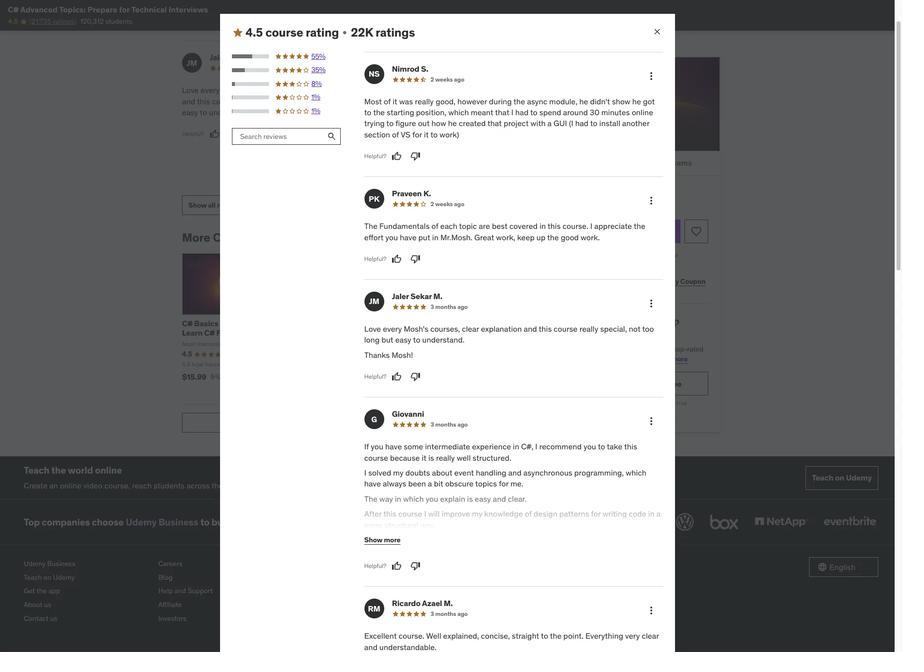 Task type: vqa. For each thing, say whether or not it's contained in the screenshot.
"Jaler" inside Dialog
yes



Task type: locate. For each thing, give the bounding box(es) containing it.
3 months ago for additional actions for review by jaler sekar m. icon
[[431, 303, 468, 311]]

jaler sekar m. up javascript
[[392, 291, 442, 301]]

students down c# advanced topics: prepare for technical interviews
[[105, 17, 132, 26]]

of inside the fundamentals of each topic are best covered in this course. i appreciate the effort you have put in mr.mosh. great work, keep up the good work.
[[432, 221, 438, 231]]

helpful? for mark review by giovanni as helpful icon
[[364, 562, 386, 570]]

0 vertical spatial course.
[[563, 221, 588, 231]]

1 vertical spatial 2 weeks ago
[[431, 200, 464, 208]]

special, for g
[[600, 324, 627, 334]]

mosh's inside dialog
[[404, 324, 428, 334]]

0 horizontal spatial understand.
[[209, 107, 251, 117]]

solved inside dialog
[[368, 468, 391, 478]]

fundamentals
[[379, 221, 430, 231], [216, 328, 269, 338]]

investors link
[[158, 612, 285, 626]]

it
[[393, 96, 397, 106], [395, 107, 399, 117], [424, 130, 429, 139], [422, 453, 426, 463]]

helpful? for mark review by jaler sekar m. as helpful 'image' in the dialog
[[364, 373, 386, 380]]

2 horizontal spatial mosh
[[418, 340, 433, 347]]

1 vertical spatial understand.
[[422, 335, 465, 345]]

0 horizontal spatial is
[[401, 107, 407, 117]]

love for g
[[364, 324, 381, 334]]

my inside after this course i will improve my knowledge of design patterns for writing code in a more structural way.
[[472, 509, 482, 519]]

course. inside excellent course. well explained, concise, straight to the point. everything very clear and understandable.
[[399, 631, 424, 641]]

with up try on the right
[[591, 354, 605, 363]]

me. down most of it was really good, however during the async module, he didn't show he got to the starting position, which meant that i had to spend around 30 minutes online trying to figure out how he created that project with a gui (i had to install another section of vs for it to work)
[[491, 141, 503, 150]]

weeks for praveen k.
[[435, 200, 453, 208]]

0 vertical spatial business
[[159, 516, 198, 528]]

submit search image
[[327, 131, 337, 141]]

design
[[534, 509, 557, 519]]

special, for 3 months ago
[[258, 96, 285, 106]]

2 weeks ago up "each"
[[431, 200, 464, 208]]

jaler sekar m.
[[210, 53, 260, 62], [392, 291, 442, 301]]

3 for mark review by jaler sekar m. as unhelpful icon corresponding to 3 months ago
[[248, 64, 252, 72]]

2 basics from the left
[[458, 319, 482, 328]]

is up the way in which you explain is easy and clear.
[[428, 453, 434, 463]]

personal
[[606, 354, 633, 363], [603, 379, 635, 389]]

clear inside excellent course. well explained, concise, straight to the point. everything very clear and understandable.
[[642, 631, 659, 641]]

ricardo
[[392, 599, 421, 608]]

1 horizontal spatial students
[[154, 481, 185, 490]]

teach on udemy link up eventbrite image
[[805, 466, 878, 490]]

us right about
[[44, 600, 51, 609]]

0 vertical spatial every
[[201, 85, 220, 95]]

i solved my doubts about event handling and asynchronous programming, which have always been a bit obscure topics for me. up clear.
[[364, 468, 646, 489]]

and inside excellent course. well explained, concise, straight to the point. everything very clear and understandable.
[[364, 642, 377, 652]]

2 2 weeks ago from the top
[[431, 200, 464, 208]]

have up was
[[384, 85, 401, 95]]

helpful? for mark review by giovanni as helpful image
[[363, 171, 385, 178]]

us right contact in the left bottom of the page
[[50, 614, 57, 623]]

long for 3 months ago
[[314, 96, 329, 106]]

however
[[457, 96, 487, 106]]

the up effort
[[364, 221, 377, 231]]

0 horizontal spatial jaler sekar m.
[[210, 53, 260, 62]]

0 vertical spatial thanks mosh!
[[251, 107, 299, 117]]

c# left intermediate:
[[300, 319, 311, 328]]

at
[[608, 400, 613, 407]]

to inside subscribe to udemy's top courses
[[611, 315, 621, 328]]

long inside dialog
[[364, 335, 380, 345]]

long for g
[[364, 335, 380, 345]]

a inside most of it was really good, however during the async module, he didn't show he got to the starting position, which meant that i had to spend around 30 minutes online trying to figure out how he created that project with a gui (i had to install another section of vs for it to work)
[[547, 118, 552, 128]]

jaler
[[210, 53, 227, 62], [392, 291, 409, 301]]

some up was
[[403, 85, 422, 95]]

0 vertical spatial personal
[[606, 354, 633, 363]]

programming, up writing
[[574, 468, 624, 478]]

clear down 35% button
[[280, 85, 297, 95]]

4.5 up '5.5'
[[182, 350, 192, 359]]

0 horizontal spatial sekar
[[228, 53, 249, 62]]

1 vertical spatial teach on udemy link
[[24, 571, 150, 585]]

additional actions for review by jaler sekar m. image
[[645, 298, 657, 310]]

show for show all reviews button
[[188, 201, 207, 210]]

c# up mosh hamedani
[[204, 328, 215, 338]]

this inside after this course i will improve my knowledge of design patterns for writing code in a more structural way.
[[383, 509, 396, 519]]

topic
[[459, 221, 477, 231]]

1 horizontal spatial but
[[382, 335, 393, 345]]

doubts up the way in which you explain is easy and clear.
[[405, 468, 430, 478]]

top companies choose udemy business to build in-demand career skills.
[[24, 516, 341, 528]]

2 horizontal spatial not
[[629, 324, 641, 334]]

1 2 weeks ago from the top
[[431, 76, 464, 83]]

this inside button
[[610, 226, 624, 236]]

mark review by giovanni as unhelpful image for mark review by giovanni as helpful image
[[409, 170, 419, 180]]

1 vertical spatial explanation
[[481, 324, 522, 334]]

show left 'all'
[[188, 201, 207, 210]]

special,
[[258, 96, 285, 106], [600, 324, 627, 334]]

jaler sekar m. for g
[[392, 291, 442, 301]]

0 horizontal spatial had
[[515, 107, 529, 117]]

sekar down "medium" image
[[228, 53, 249, 62]]

0 vertical spatial intermediate
[[424, 85, 469, 95]]

praveen
[[392, 189, 422, 198]]

asynchronous down trying
[[363, 129, 412, 139]]

event up explain
[[454, 468, 474, 478]]

1 horizontal spatial long
[[364, 335, 380, 345]]

month
[[644, 400, 661, 407]]

during
[[489, 96, 512, 106]]

3 up javascript
[[431, 303, 434, 311]]

a right code
[[656, 509, 661, 519]]

is right explain
[[467, 494, 473, 504]]

concise,
[[481, 631, 510, 641]]

1 horizontal spatial on
[[835, 473, 844, 483]]

not for 3 months ago
[[287, 96, 299, 106]]

our
[[662, 345, 672, 354]]

3
[[248, 64, 252, 72], [429, 64, 433, 72], [431, 303, 434, 311], [431, 421, 434, 428], [431, 610, 434, 618]]

m. up javascript
[[433, 291, 442, 301]]

(21,735 ratings)
[[29, 17, 76, 26]]

mark review by jaler sekar m. as unhelpful image
[[228, 129, 238, 139], [411, 372, 420, 382]]

udemy
[[846, 473, 872, 483], [126, 516, 157, 528], [24, 559, 46, 568], [53, 573, 75, 582]]

0 horizontal spatial students
[[105, 17, 132, 26]]

1 vertical spatial is
[[428, 453, 434, 463]]

fundamentals inside the fundamentals of each topic are best covered in this course. i appreciate the effort you have put in mr.mosh. great work, keep up the good work.
[[379, 221, 430, 231]]

starting
[[387, 107, 414, 117]]

m. for g
[[433, 291, 442, 301]]

1 horizontal spatial about
[[432, 468, 452, 478]]

mark review by jaler sekar m. as helpful image
[[209, 129, 219, 139], [392, 372, 402, 382]]

well up how
[[430, 107, 444, 117]]

after this course i will improve my knowledge of design patterns for writing code in a more structural way.
[[364, 509, 661, 530]]

3 down 55% 'button'
[[248, 64, 252, 72]]

1 vertical spatial jm
[[369, 296, 379, 306]]

explain
[[440, 494, 465, 504]]

small image
[[818, 562, 827, 572]]

1 horizontal spatial been
[[408, 479, 426, 489]]

the inside the udemy business teach on udemy get the app about us contact us
[[37, 587, 47, 596]]

but inside dialog
[[382, 335, 393, 345]]

1 vertical spatial asynchronous
[[523, 468, 572, 478]]

helpful? for mark review by praveen k. as helpful image
[[364, 255, 386, 262]]

the up trying
[[373, 107, 385, 117]]

0 vertical spatial get
[[564, 345, 575, 354]]

additional actions for review by giovanni image
[[645, 416, 657, 427]]

asynchronous inside dialog
[[523, 468, 572, 478]]

wishlist image
[[690, 225, 702, 237]]

show for "show more" button to the top
[[363, 144, 381, 153]]

i solved my doubts about event handling and asynchronous programming, which have always been a bit obscure topics for me.
[[363, 107, 524, 150], [364, 468, 646, 489]]

bit up the way in which you explain is easy and clear.
[[434, 479, 443, 489]]

weeks up good,
[[435, 76, 453, 83]]

subscribe
[[564, 315, 610, 328]]

1 horizontal spatial asynchronous
[[523, 468, 572, 478]]

of left design
[[525, 509, 532, 519]]

basics inside "javascript basics for beginners mosh hamedani"
[[458, 319, 482, 328]]

a left gui
[[547, 118, 552, 128]]

been up the way in which you explain is easy and clear.
[[408, 479, 426, 489]]

the for the fundamentals of each topic are best covered in this course. i appreciate the effort you have put in mr.mosh. great work, keep up the good work.
[[364, 221, 377, 231]]

ago for additional actions for review by jaler sekar m. icon
[[457, 303, 468, 311]]

out
[[418, 118, 430, 128]]

contact us link
[[24, 612, 150, 626]]

0 vertical spatial love every mosh's courses, clear explanation and this course really special, not too long but easy to understand.
[[182, 85, 343, 117]]

2 the from the top
[[364, 494, 377, 504]]

0 vertical spatial had
[[515, 107, 529, 117]]

1 2 from the top
[[431, 76, 434, 83]]

basics right javascript
[[458, 319, 482, 328]]

courses, inside dialog
[[430, 324, 460, 334]]

if up most
[[363, 85, 368, 95]]

online right the an
[[60, 481, 81, 490]]

with down the 'spend' on the right top of the page
[[531, 118, 546, 128]]

the inside the fundamentals of each topic are best covered in this course. i appreciate the effort you have put in mr.mosh. great work, keep up the good work.
[[364, 221, 377, 231]]

0 vertical spatial been
[[388, 141, 406, 150]]

0 horizontal spatial handling
[[433, 118, 464, 128]]

by left interfaces
[[271, 328, 279, 338]]

of left the 'our'
[[655, 345, 661, 354]]

not up the 11,000+
[[629, 324, 641, 334]]

explanation inside dialog
[[481, 324, 522, 334]]

1% button
[[232, 93, 341, 102], [232, 106, 341, 116]]

top
[[664, 315, 679, 328]]

me.
[[491, 141, 503, 150], [510, 479, 523, 489]]

0 vertical spatial me.
[[491, 141, 503, 150]]

0 horizontal spatial too
[[301, 96, 312, 106]]

c# for c# advanced topics: prepare for technical interviews
[[8, 4, 19, 14]]

explanation for g
[[481, 324, 522, 334]]

0 horizontal spatial every
[[201, 85, 220, 95]]

the left async
[[514, 96, 525, 106]]

1 vertical spatial mark review by giovanni as unhelpful image
[[411, 561, 420, 571]]

course inside button
[[625, 226, 650, 236]]

0 vertical spatial with
[[531, 118, 546, 128]]

1 horizontal spatial online
[[95, 464, 122, 476]]

0 vertical spatial mark review by jaler sekar m. as unhelpful image
[[228, 129, 238, 139]]

which up code
[[626, 468, 646, 478]]

c# inside c# intermediate: classes, interfaces and oop
[[300, 319, 311, 328]]

thanks mosh! for g
[[364, 350, 413, 360]]

mark review by praveen k. as unhelpful image
[[411, 254, 420, 264]]

0 vertical spatial clear
[[280, 85, 297, 95]]

course,
[[590, 345, 612, 354], [104, 481, 130, 490]]

2 weeks ago up good,
[[431, 76, 464, 83]]

not inside do not sell or share my personal information
[[303, 587, 313, 596]]

about us link
[[24, 598, 150, 612]]

sekar inside dialog
[[411, 291, 432, 301]]

every
[[201, 85, 220, 95], [383, 324, 402, 334]]

2 vertical spatial courses,
[[564, 354, 590, 363]]

have up the way
[[364, 479, 381, 489]]

1 1% button from the top
[[232, 93, 341, 102]]

sekar up javascript
[[411, 291, 432, 301]]

code
[[629, 509, 646, 519]]

which inside most of it was really good, however during the async module, he didn't show he got to the starting position, which meant that i had to spend around 30 minutes online trying to figure out how he created that project with a gui (i had to install another section of vs for it to work)
[[448, 107, 469, 117]]

nasdaq image
[[605, 511, 662, 533]]

jm for g
[[369, 296, 379, 306]]

1 vertical spatial mark review by jaler sekar m. as unhelpful image
[[411, 372, 420, 382]]

$14.99
[[418, 372, 443, 382]]

appreciate
[[594, 221, 632, 231]]

1 horizontal spatial learn
[[652, 354, 670, 363]]

event
[[412, 118, 432, 128], [454, 468, 474, 478]]

long
[[314, 96, 329, 106], [364, 335, 380, 345]]

had right the (i
[[575, 118, 588, 128]]

thanks for g
[[364, 350, 390, 360]]

structured. up clear.
[[473, 453, 511, 463]]

mosh inside "javascript basics for beginners mosh hamedani"
[[418, 340, 433, 347]]

buy this course
[[594, 226, 650, 236]]

but for g
[[382, 335, 393, 345]]

take down cancel
[[607, 442, 622, 452]]

0 vertical spatial solved
[[488, 107, 511, 117]]

get inside get this course, plus 11,000+ of our top-rated courses, with personal plan.
[[564, 345, 575, 354]]

which down good,
[[448, 107, 469, 117]]

mark review by giovanni as unhelpful image up praveen k.
[[409, 170, 419, 180]]

1 vertical spatial on
[[44, 573, 51, 582]]

(i
[[569, 118, 573, 128]]

course. up good
[[563, 221, 588, 231]]

got
[[643, 96, 655, 106]]

improve
[[442, 509, 470, 519]]

0 horizontal spatial mosh
[[182, 340, 196, 347]]

1 horizontal spatial mosh's
[[404, 324, 428, 334]]

2 weeks from the top
[[435, 200, 453, 208]]

1 vertical spatial 1% button
[[232, 106, 341, 116]]

giovanni
[[392, 409, 424, 419]]

been inside dialog
[[408, 479, 426, 489]]

0 vertical spatial experience
[[471, 85, 510, 95]]

show more inside dialog
[[364, 536, 401, 544]]

ago for additional actions for review by nimrod s. icon on the right top
[[454, 76, 464, 83]]

classes,
[[364, 319, 394, 328]]

recommend
[[381, 96, 424, 106], [539, 442, 582, 452]]

programming,
[[414, 129, 463, 139], [574, 468, 624, 478]]

share button
[[564, 272, 588, 291]]

1 horizontal spatial fundamentals
[[379, 221, 430, 231]]

0 vertical spatial jaler
[[210, 53, 227, 62]]

too for 3 months ago
[[301, 96, 312, 106]]

show more down section
[[363, 144, 399, 153]]

1% button up search reviews text field
[[232, 106, 341, 116]]

structured. down however
[[446, 107, 484, 117]]

obscure
[[425, 141, 454, 150], [445, 479, 474, 489]]

0 horizontal spatial special,
[[258, 96, 285, 106]]

eventbrite image
[[821, 511, 878, 533]]

sekar for g
[[411, 291, 432, 301]]

really up position, at left
[[415, 96, 434, 106]]

1 vertical spatial if
[[364, 442, 369, 452]]

1 horizontal spatial business
[[159, 516, 198, 528]]

1 horizontal spatial m.
[[433, 291, 442, 301]]

but down classes,
[[382, 335, 393, 345]]

0 vertical spatial bit
[[414, 141, 423, 150]]

course, inside get this course, plus 11,000+ of our top-rated courses, with personal plan.
[[590, 345, 612, 354]]

experience inside dialog
[[472, 442, 511, 452]]

k.
[[423, 189, 431, 198]]

3 months ago for additional actions for review by ricardo azael m. image
[[431, 610, 468, 618]]

mark review by nimrod s. as helpful image
[[209, 11, 219, 21]]

for inside c# basics for beginners: learn c# fundamentals by coding
[[220, 319, 230, 328]]

personal inside get this course, plus 11,000+ of our top-rated courses, with personal plan.
[[606, 354, 633, 363]]

2 horizontal spatial 4.5
[[246, 25, 263, 40]]

1 vertical spatial jaler
[[392, 291, 409, 301]]

mark review by giovanni as unhelpful image
[[409, 170, 419, 180], [411, 561, 420, 571]]

g
[[370, 58, 376, 68], [371, 414, 377, 424]]

not inside dialog
[[629, 324, 641, 334]]

m. for 3 months ago
[[251, 53, 260, 62]]

business up the app
[[47, 559, 75, 568]]

sekar for 3 months ago
[[228, 53, 249, 62]]

1 the from the top
[[364, 221, 377, 231]]

0 vertical spatial asynchronous
[[363, 129, 412, 139]]

bit up mark review by nimrod s. as unhelpful image
[[414, 141, 423, 150]]

report abuse button
[[182, 413, 528, 433]]

the left point.
[[550, 631, 562, 641]]

beginners
[[418, 328, 456, 338]]

long down 8%
[[314, 96, 329, 106]]

which down created
[[465, 129, 486, 139]]

4.5 course rating
[[246, 25, 339, 40]]

mark review by jaler sekar m. as helpful image inside dialog
[[392, 372, 402, 382]]

mosh! inside dialog
[[392, 350, 413, 360]]

of inside get this course, plus 11,000+ of our top-rated courses, with personal plan.
[[655, 345, 661, 354]]

thanks up intermediate
[[364, 350, 390, 360]]

mark review by giovanni as unhelpful image for mark review by giovanni as helpful icon
[[411, 561, 420, 571]]

1 vertical spatial show more
[[364, 536, 401, 544]]

mosh
[[277, 230, 307, 245], [182, 340, 196, 347], [418, 340, 433, 347]]

netapp image
[[753, 511, 810, 533]]

the for the way in which you explain is easy and clear.
[[364, 494, 377, 504]]

with inside most of it was really good, however during the async module, he didn't show he got to the starting position, which meant that i had to spend around 30 minutes online trying to figure out how he created that project with a gui (i had to install another section of vs for it to work)
[[531, 118, 546, 128]]

0 vertical spatial students
[[105, 17, 132, 26]]

solved down the "during" at the top right of page
[[488, 107, 511, 117]]

basics inside c# basics for beginners: learn c# fundamentals by coding
[[194, 319, 218, 328]]

1 weeks from the top
[[435, 76, 453, 83]]

1 basics from the left
[[194, 319, 218, 328]]

show inside dialog
[[364, 536, 382, 544]]

money
[[282, 481, 305, 490]]

is
[[401, 107, 407, 117], [428, 453, 434, 463], [467, 494, 473, 504]]

Search reviews text field
[[232, 128, 324, 145]]

2 down k.
[[431, 200, 434, 208]]

mosh hamedani link
[[277, 230, 366, 245]]

interfaces
[[300, 328, 337, 338]]

love every mosh's courses, clear explanation and this course really special, not too long but easy to understand. inside dialog
[[364, 324, 654, 345]]

thanks inside dialog
[[364, 350, 390, 360]]

every inside dialog
[[383, 324, 402, 334]]

mark review by jaler sekar m. as helpful image for g
[[392, 372, 402, 382]]

mosh! for 3 months ago
[[278, 107, 299, 117]]

udemy business link down reach
[[126, 516, 198, 528]]

bit
[[414, 141, 423, 150], [434, 479, 443, 489]]

get up about
[[24, 587, 35, 596]]

volkswagen image
[[674, 511, 696, 533]]

topics inside dialog
[[475, 479, 497, 489]]

courses, inside get this course, plus 11,000+ of our top-rated courses, with personal plan.
[[564, 354, 590, 363]]

mark review by jaler sekar m. as helpful image for 3 months ago
[[209, 129, 219, 139]]

dialog
[[220, 14, 675, 652]]

show more button down structural
[[364, 530, 401, 550]]

2 1% from the top
[[311, 106, 320, 115]]

online up video
[[95, 464, 122, 476]]

anytime
[[635, 412, 656, 419]]

1 vertical spatial about
[[432, 468, 452, 478]]

students right reach
[[154, 481, 185, 490]]

love every mosh's courses, clear explanation and this course really special, not too long but easy to understand. for g
[[364, 324, 654, 345]]

special, down '8%' "button"
[[258, 96, 285, 106]]

get
[[564, 345, 575, 354], [24, 587, 35, 596]]

0 vertical spatial weeks
[[435, 76, 453, 83]]

course. inside the fundamentals of each topic are best covered in this course. i appreciate the effort you have put in mr.mosh. great work, keep up the good work.
[[563, 221, 588, 231]]

app
[[48, 587, 60, 596]]

on up the app
[[44, 573, 51, 582]]

0 horizontal spatial asynchronous
[[363, 129, 412, 139]]

you up will on the left bottom of the page
[[426, 494, 438, 504]]

i inside the fundamentals of each topic are best covered in this course. i appreciate the effort you have put in mr.mosh. great work, keep up the good work.
[[590, 221, 592, 231]]

hamedani
[[310, 230, 366, 245], [198, 340, 225, 347], [434, 340, 461, 347]]

on
[[835, 473, 844, 483], [44, 573, 51, 582]]

1 vertical spatial mosh's
[[404, 324, 428, 334]]

students inside teach the world online create an online video course, reach students across the globe, and earn money
[[154, 481, 185, 490]]

explanation
[[299, 85, 340, 95], [481, 324, 522, 334]]

mark review by nimrod s. as unhelpful image
[[228, 11, 238, 21]]

show down section
[[363, 144, 381, 153]]

0 vertical spatial but
[[331, 96, 343, 106]]

1 vertical spatial mark review by jaler sekar m. as helpful image
[[392, 372, 402, 382]]

show more down structural
[[364, 536, 401, 544]]

too up the 11,000+
[[642, 324, 654, 334]]

courses, for g
[[430, 324, 460, 334]]

doubts
[[363, 118, 388, 128], [405, 468, 430, 478]]

1 vertical spatial handling
[[476, 468, 506, 478]]

1 vertical spatial i solved my doubts about event handling and asynchronous programming, which have always been a bit obscure topics for me.
[[364, 468, 646, 489]]

way
[[379, 494, 393, 504]]

too for g
[[642, 324, 654, 334]]

nimrod
[[392, 64, 419, 74]]

too inside dialog
[[642, 324, 654, 334]]

c# for c# intermediate: classes, interfaces and oop
[[300, 319, 311, 328]]

2 vertical spatial online
[[60, 481, 81, 490]]

teach inside the udemy business teach on udemy get the app about us contact us
[[24, 573, 42, 582]]

2 2 from the top
[[431, 200, 434, 208]]

love for 3 months ago
[[182, 85, 199, 95]]

0 vertical spatial us
[[44, 600, 51, 609]]

help
[[158, 587, 173, 596]]

1 vertical spatial experience
[[472, 442, 511, 452]]

g inside dialog
[[371, 414, 377, 424]]

1 vertical spatial me.
[[510, 479, 523, 489]]

mosh!
[[278, 107, 299, 117], [392, 350, 413, 360]]

udemy business teach on udemy get the app about us contact us
[[24, 559, 75, 623]]

praveen k.
[[392, 189, 431, 198]]

teach inside teach the world online create an online video course, reach students across the globe, and earn money
[[24, 464, 49, 476]]

c#,
[[363, 96, 375, 106], [521, 442, 533, 452]]

mark review by giovanni as helpful image
[[391, 170, 400, 180]]

globe,
[[225, 481, 247, 490]]

doubts inside dialog
[[405, 468, 430, 478]]

some inside dialog
[[404, 442, 423, 452]]

of left the vs
[[392, 130, 399, 139]]

clear right very
[[642, 631, 659, 641]]

mark review by nimrod s. as unhelpful image
[[411, 151, 420, 161]]

0 vertical spatial sekar
[[228, 53, 249, 62]]

show all reviews button
[[182, 195, 248, 215]]

advanced
[[20, 4, 58, 14]]

courses
[[564, 328, 599, 341]]

c# basics for beginners: learn c# fundamentals by coding
[[182, 319, 279, 347]]

and inside careers blog help and support affiliate investors
[[174, 587, 186, 596]]

3 months ago for additional actions for review by giovanni "image"
[[431, 421, 468, 428]]

ago for additional actions for review by giovanni "image"
[[457, 421, 468, 428]]

not up information
[[303, 587, 313, 596]]

jaler sekar m. down "medium" image
[[210, 53, 260, 62]]

1 vertical spatial take
[[607, 442, 622, 452]]

the left the app
[[37, 587, 47, 596]]

m. up 35% button
[[251, 53, 260, 62]]

udemy business link up get the app link
[[24, 557, 150, 571]]

helpful? for mark review by nimrod s. as helpful icon
[[182, 12, 204, 20]]

gift this course
[[598, 277, 647, 286]]

$129.99
[[210, 372, 235, 381]]

i solved my doubts about event handling and asynchronous programming, which have always been a bit obscure topics for me. down good,
[[363, 107, 524, 150]]

1 horizontal spatial solved
[[488, 107, 511, 117]]

mark review by nimrod s. as helpful image
[[392, 151, 402, 161]]

business inside the udemy business teach on udemy get the app about us contact us
[[47, 559, 75, 568]]

0 horizontal spatial jaler
[[210, 53, 227, 62]]

clear for 3 months ago
[[280, 85, 297, 95]]

0 horizontal spatial doubts
[[363, 118, 388, 128]]

hamedani inside "javascript basics for beginners mosh hamedani"
[[434, 340, 461, 347]]

the up after
[[364, 494, 377, 504]]

try personal plan for free
[[590, 379, 682, 389]]

do not sell or share my personal information button
[[293, 585, 419, 608]]

not
[[287, 96, 299, 106], [629, 324, 641, 334], [303, 587, 313, 596]]

understand. inside dialog
[[422, 335, 465, 345]]

weeks for nimrod s.
[[435, 76, 453, 83]]

0 horizontal spatial get
[[24, 587, 35, 596]]

0 vertical spatial if
[[363, 85, 368, 95]]

0 horizontal spatial well
[[430, 107, 444, 117]]

obscure inside dialog
[[445, 479, 474, 489]]

(35,056) intermediate
[[349, 350, 407, 368]]

0 vertical spatial 2 weeks ago
[[431, 76, 464, 83]]

position,
[[416, 107, 446, 117]]

well inside dialog
[[457, 453, 471, 463]]

0 horizontal spatial thanks mosh!
[[251, 107, 299, 117]]

my inside do not sell or share my personal information
[[354, 587, 363, 596]]

very
[[625, 631, 640, 641]]

to inside excellent course. well explained, concise, straight to the point. everything very clear and understandable.
[[541, 631, 548, 641]]

love inside dialog
[[364, 324, 381, 334]]

well up explain
[[457, 453, 471, 463]]

2 vertical spatial show
[[364, 536, 382, 544]]

1 vertical spatial show
[[188, 201, 207, 210]]

more down structural
[[384, 536, 401, 544]]



Task type: describe. For each thing, give the bounding box(es) containing it.
patterns
[[559, 509, 589, 519]]

good,
[[436, 96, 456, 106]]

show
[[612, 96, 630, 106]]

get the app link
[[24, 585, 150, 598]]

but for 3 months ago
[[331, 96, 343, 106]]

per
[[634, 400, 643, 407]]

every for 3 months ago
[[201, 85, 220, 95]]

contact
[[24, 614, 48, 623]]

(35,056)
[[349, 350, 371, 358]]

mark review by giovanni as helpful image
[[392, 561, 402, 571]]

around
[[563, 107, 588, 117]]

a inside after this course i will improve my knowledge of design patterns for writing code in a more structural way.
[[656, 509, 661, 519]]

2 weeks ago for k.
[[431, 200, 464, 208]]

the way in which you explain is easy and clear.
[[364, 494, 527, 504]]

apply coupon button
[[658, 272, 708, 291]]

share
[[566, 277, 585, 286]]

0 vertical spatial some
[[403, 85, 422, 95]]

basics for c#
[[194, 319, 218, 328]]

1 vertical spatial because
[[390, 453, 420, 463]]

medium image
[[232, 27, 244, 39]]

try
[[590, 379, 601, 389]]

0 horizontal spatial he
[[448, 118, 457, 128]]

have down project
[[488, 129, 505, 139]]

udemy up eventbrite image
[[846, 473, 872, 483]]

3 right "s."
[[429, 64, 433, 72]]

1 1% from the top
[[311, 93, 320, 102]]

months for additional actions for review by ricardo azael m. image
[[435, 610, 456, 618]]

i solved my doubts about event handling and asynchronous programming, which have always been a bit obscure topics for me. inside dialog
[[364, 468, 646, 489]]

0 vertical spatial obscure
[[425, 141, 454, 150]]

2 for nimrod s.
[[431, 76, 434, 83]]

intermediate:
[[312, 319, 362, 328]]

thanks mosh! for 3 months ago
[[251, 107, 299, 117]]

it up the way in which you explain is easy and clear.
[[422, 453, 426, 463]]

you down abuse
[[371, 442, 383, 452]]

teach on udemy
[[812, 473, 872, 483]]

understand. for 3 months ago
[[209, 107, 251, 117]]

bit inside dialog
[[434, 479, 443, 489]]

reviews
[[217, 201, 242, 210]]

0 vertical spatial well
[[430, 107, 444, 117]]

course inside after this course i will improve my knowledge of design patterns for writing code in a more structural way.
[[398, 509, 422, 519]]

teams tab list
[[552, 151, 720, 176]]

0 vertical spatial g
[[370, 58, 376, 68]]

2 1% button from the top
[[232, 106, 341, 116]]

clear for g
[[462, 324, 479, 334]]

excellent course. well explained, concise, straight to the point. everything very clear and understandable.
[[364, 631, 659, 652]]

will
[[428, 509, 440, 519]]

0 vertical spatial doubts
[[363, 118, 388, 128]]

really inside most of it was really good, however during the async module, he didn't show he got to the starting position, which meant that i had to spend around 30 minutes online trying to figure out how he created that project with a gui (i had to install another section of vs for it to work)
[[415, 96, 434, 106]]

2 weeks ago for s.
[[431, 76, 464, 83]]

trying
[[364, 118, 385, 128]]

with inside get this course, plus 11,000+ of our top-rated courses, with personal plan.
[[591, 354, 605, 363]]

the up the an
[[51, 464, 66, 476]]

off
[[651, 187, 661, 197]]

excellent
[[364, 631, 397, 641]]

a down the vs
[[408, 141, 412, 150]]

0 vertical spatial about
[[390, 118, 410, 128]]

2 vertical spatial is
[[467, 494, 473, 504]]

have inside the fundamentals of each topic are best covered in this course. i appreciate the effort you have put in mr.mosh. great work, keep up the good work.
[[400, 232, 417, 242]]

it up the figure
[[395, 107, 399, 117]]

1 vertical spatial always
[[383, 479, 406, 489]]

best
[[492, 221, 508, 231]]

0 horizontal spatial take
[[449, 96, 464, 106]]

0 horizontal spatial hamedani
[[198, 340, 225, 347]]

teach for the
[[24, 464, 49, 476]]

easy for g
[[395, 335, 411, 345]]

i inside after this course i will improve my knowledge of design patterns for writing code in a more structural way.
[[424, 509, 426, 519]]

if you have some intermediate experience in c#, i recommend you to take this course because it is really well structured. inside dialog
[[364, 442, 637, 463]]

the right appreciate
[[634, 221, 645, 231]]

jaler for 3 months ago
[[210, 53, 227, 62]]

you up most
[[370, 85, 382, 95]]

top-
[[674, 345, 687, 354]]

additional actions for review by praveen k. image
[[645, 195, 657, 207]]

3 down azael
[[431, 610, 434, 618]]

javascript
[[418, 319, 456, 328]]

dialog containing 4.5 course rating
[[220, 14, 675, 652]]

and inside c# intermediate: classes, interfaces and oop
[[339, 328, 353, 338]]

was
[[399, 96, 413, 106]]

this inside get this course, plus 11,000+ of our top-rated courses, with personal plan.
[[577, 345, 588, 354]]

1 horizontal spatial mosh
[[277, 230, 307, 245]]

4.5 inside dialog
[[246, 25, 263, 40]]

and inside teach the world online create an online video course, reach students across the globe, and earn money
[[249, 481, 262, 490]]

coding
[[182, 338, 209, 347]]

teach the world online create an online video course, reach students across the globe, and earn money
[[24, 464, 305, 490]]

2 horizontal spatial he
[[632, 96, 641, 106]]

22k ratings
[[351, 25, 415, 40]]

mark review by praveen k. as helpful image
[[392, 254, 402, 264]]

(21,735
[[29, 17, 51, 26]]

0 vertical spatial on
[[835, 473, 844, 483]]

online inside most of it was really good, however during the async module, he didn't show he got to the starting position, which meant that i had to spend around 30 minutes online trying to figure out how he created that project with a gui (i had to install another section of vs for it to work)
[[632, 107, 653, 117]]

thanks for 3 months ago
[[251, 107, 276, 117]]

more down top-
[[671, 354, 688, 363]]

understand. for g
[[422, 335, 465, 345]]

recommend inside dialog
[[539, 442, 582, 452]]

1 vertical spatial personal
[[603, 379, 635, 389]]

report abuse
[[334, 418, 377, 427]]

learn more
[[652, 354, 688, 363]]

1 horizontal spatial hamedani
[[310, 230, 366, 245]]

0 vertical spatial by
[[261, 230, 274, 245]]

or
[[327, 587, 333, 596]]

careers link
[[158, 557, 285, 571]]

more down section
[[383, 144, 399, 153]]

courses, for 3 months ago
[[248, 85, 278, 95]]

not for g
[[629, 324, 641, 334]]

2 horizontal spatial easy
[[475, 494, 491, 504]]

1 vertical spatial c#,
[[521, 442, 533, 452]]

months for additional actions for review by jaler sekar m. icon
[[435, 303, 456, 311]]

1 horizontal spatial me.
[[510, 479, 523, 489]]

gift this course link
[[596, 272, 650, 291]]

great
[[474, 232, 494, 242]]

you inside the fundamentals of each topic are best covered in this course. i appreciate the effort you have put in mr.mosh. great work, keep up the good work.
[[385, 232, 398, 242]]

every for g
[[383, 324, 402, 334]]

ago for additional actions for review by praveen k. icon
[[454, 200, 464, 208]]

ago for additional actions for review by ricardo azael m. image
[[457, 610, 468, 618]]

put
[[418, 232, 430, 242]]

1 horizontal spatial had
[[575, 118, 588, 128]]

1 vertical spatial udemy business link
[[24, 557, 150, 571]]

project
[[504, 118, 529, 128]]

you down the starting
[[584, 442, 596, 452]]

0 horizontal spatial event
[[412, 118, 432, 128]]

box image
[[708, 511, 741, 533]]

3 for mark review by giovanni as unhelpful icon for mark review by giovanni as helpful icon
[[431, 421, 434, 428]]

0 vertical spatial that
[[495, 107, 509, 117]]

udemy's
[[623, 315, 662, 328]]

30
[[590, 107, 599, 117]]

ricardo azael m.
[[392, 599, 453, 608]]

0 vertical spatial because
[[363, 107, 393, 117]]

additional actions for review by ricardo azael m. image
[[645, 605, 657, 617]]

0 vertical spatial teach on udemy link
[[805, 466, 878, 490]]

120,312 students
[[80, 17, 132, 26]]

ratings
[[376, 25, 415, 40]]

$16.58
[[615, 400, 633, 407]]

0 vertical spatial if you have some intermediate experience in c#, i recommend you to take this course because it is really well structured.
[[363, 85, 518, 117]]

javascript basics for beginners mosh hamedani
[[418, 319, 494, 347]]

helpful? for mark review by jaler sekar m. as helpful 'image' corresponding to 3 months ago
[[182, 130, 204, 137]]

teams
[[668, 158, 692, 168]]

help and support link
[[158, 585, 285, 598]]

by inside c# basics for beginners: learn c# fundamentals by coding
[[271, 328, 279, 338]]

easy for 3 months ago
[[182, 107, 198, 117]]

0 vertical spatial recommend
[[381, 96, 424, 106]]

close modal image
[[652, 27, 662, 37]]

writing
[[603, 509, 627, 519]]

0 vertical spatial structured.
[[446, 107, 484, 117]]

buy this course button
[[564, 219, 681, 243]]

after
[[364, 509, 382, 519]]

if inside dialog
[[364, 442, 369, 452]]

2 horizontal spatial m.
[[444, 599, 453, 608]]

blog
[[158, 573, 173, 582]]

really up out
[[409, 107, 428, 117]]

jm for 3 months ago
[[187, 58, 197, 68]]

teach for on
[[812, 473, 833, 483]]

explanation for 3 months ago
[[299, 85, 340, 95]]

which right the way
[[403, 494, 424, 504]]

ns
[[369, 69, 380, 79]]

love every mosh's courses, clear explanation and this course really special, not too long but easy to understand. for 3 months ago
[[182, 85, 343, 117]]

it down out
[[424, 130, 429, 139]]

course, inside teach the world online create an online video course, reach students across the globe, and earn money
[[104, 481, 130, 490]]

2 for praveen k.
[[431, 200, 434, 208]]

35% button
[[232, 65, 341, 75]]

30-
[[594, 251, 604, 258]]

guarantee
[[650, 251, 678, 258]]

5.5 total hours
[[182, 361, 220, 368]]

mosh's for 3 months ago
[[222, 85, 246, 95]]

on inside the udemy business teach on udemy get the app about us contact us
[[44, 573, 51, 582]]

months for additional actions for review by giovanni "image"
[[435, 421, 456, 428]]

fundamentals inside c# basics for beginners: learn c# fundamentals by coding
[[216, 328, 269, 338]]

0 vertical spatial show more button
[[363, 139, 399, 159]]

for inside after this course i will improve my knowledge of design patterns for writing code in a more structural way.
[[591, 509, 601, 519]]

i inside most of it was really good, however during the async module, he didn't show he got to the starting position, which meant that i had to spend around 30 minutes online trying to figure out how he created that project with a gui (i had to install another section of vs for it to work)
[[511, 107, 513, 117]]

c# for c# basics for beginners: learn c# fundamentals by coding
[[182, 319, 192, 328]]

intermediate inside dialog
[[425, 442, 470, 452]]

take inside dialog
[[607, 442, 622, 452]]

free
[[667, 379, 682, 389]]

really down '8%' "button"
[[238, 96, 257, 106]]

xsmall image
[[341, 29, 349, 37]]

report
[[334, 418, 356, 427]]

0 horizontal spatial online
[[60, 481, 81, 490]]

additional actions for review by nimrod s. image
[[645, 70, 657, 82]]

starting at $16.58 per month after trial cancel anytime
[[585, 400, 687, 419]]

didn't
[[590, 96, 610, 106]]

0 horizontal spatial c#,
[[363, 96, 375, 106]]

handling inside dialog
[[476, 468, 506, 478]]

courses
[[213, 230, 258, 245]]

show more for "show more" button to the bottom
[[364, 536, 401, 544]]

1 vertical spatial structured.
[[473, 453, 511, 463]]

$15.99 $129.99
[[182, 372, 235, 382]]

of inside after this course i will improve my knowledge of design patterns for writing code in a more structural way.
[[525, 509, 532, 519]]

across
[[187, 481, 210, 490]]

sell
[[315, 587, 326, 596]]

jaler for g
[[392, 291, 409, 301]]

for inside "javascript basics for beginners mosh hamedani"
[[484, 319, 494, 328]]

0 vertical spatial udemy business link
[[126, 516, 198, 528]]

mark review by jaler sekar m. as unhelpful image for g
[[411, 372, 420, 382]]

1 horizontal spatial 4.5
[[182, 350, 192, 359]]

helpful? for mark review by nimrod s. as helpful image
[[364, 152, 386, 160]]

0 vertical spatial is
[[401, 107, 407, 117]]

1 vertical spatial us
[[50, 614, 57, 623]]

work,
[[496, 232, 515, 242]]

topics:
[[59, 4, 86, 14]]

30-day money-back guarantee
[[594, 251, 678, 258]]

for inside most of it was really good, however during the async module, he didn't show he got to the starting position, which meant that i had to spend around 30 minutes online trying to figure out how he created that project with a gui (i had to install another section of vs for it to work)
[[412, 130, 422, 139]]

keep
[[517, 232, 535, 242]]

point.
[[563, 631, 584, 641]]

starting
[[585, 400, 607, 407]]

really down share button
[[579, 324, 598, 334]]

back
[[635, 251, 649, 258]]

mark review by jaler sekar m. as unhelpful image for 3 months ago
[[228, 129, 238, 139]]

basics for hamedani
[[458, 319, 482, 328]]

in inside after this course i will improve my knowledge of design patterns for writing code in a more structural way.
[[648, 509, 655, 519]]

really up the way in which you explain is easy and clear.
[[436, 453, 455, 463]]

video
[[83, 481, 102, 490]]

good
[[561, 232, 579, 242]]

show for "show more" button to the bottom
[[364, 536, 382, 544]]

0 vertical spatial topics
[[456, 141, 477, 150]]

how
[[432, 118, 446, 128]]

have down giovanni at the bottom of the page
[[385, 442, 402, 452]]

120,312
[[80, 17, 104, 26]]

get inside the udemy business teach on udemy get the app about us contact us
[[24, 587, 35, 596]]

the right up
[[547, 232, 559, 242]]

programming, inside dialog
[[574, 468, 624, 478]]

0 horizontal spatial 4.5
[[8, 17, 18, 26]]

a up the way in which you explain is easy and clear.
[[428, 479, 432, 489]]

0 vertical spatial i solved my doubts about event handling and asynchronous programming, which have always been a bit obscure topics for me.
[[363, 107, 524, 150]]

1 horizontal spatial is
[[428, 453, 434, 463]]

11,000+
[[629, 345, 653, 354]]

are
[[479, 221, 490, 231]]

show more for "show more" button to the top
[[363, 144, 399, 153]]

s.
[[421, 64, 428, 74]]

you up position, at left
[[425, 96, 438, 106]]

1 vertical spatial online
[[95, 464, 122, 476]]

jaler sekar m. for 3 months ago
[[210, 53, 260, 62]]

1 vertical spatial that
[[488, 118, 502, 128]]

all
[[208, 201, 216, 210]]

the left globe,
[[212, 481, 223, 490]]

affiliate link
[[158, 598, 285, 612]]

0 horizontal spatial programming,
[[414, 129, 463, 139]]

0 horizontal spatial bit
[[414, 141, 423, 150]]

most
[[364, 96, 382, 106]]

event inside dialog
[[454, 468, 474, 478]]

udemy right choose in the left bottom of the page
[[126, 516, 157, 528]]

world
[[68, 464, 93, 476]]

0 vertical spatial always
[[363, 141, 387, 150]]

0 horizontal spatial been
[[388, 141, 406, 150]]

3 for g's mark review by jaler sekar m. as unhelpful icon
[[431, 303, 434, 311]]

the inside excellent course. well explained, concise, straight to the point. everything very clear and understandable.
[[550, 631, 562, 641]]

mosh! for g
[[392, 350, 413, 360]]

1 vertical spatial show more button
[[364, 530, 401, 550]]

support
[[188, 587, 213, 596]]

udemy up about
[[24, 559, 46, 568]]

figure
[[396, 118, 416, 128]]

1 horizontal spatial he
[[579, 96, 588, 106]]

c# intermediate: classes, interfaces and oop
[[300, 319, 394, 338]]

of right most
[[384, 96, 391, 106]]

companies
[[42, 516, 90, 528]]

udemy up the app
[[53, 573, 75, 582]]

35056 reviews element
[[349, 350, 371, 359]]

learn inside c# basics for beginners: learn c# fundamentals by coding
[[182, 328, 203, 338]]

mosh's for g
[[404, 324, 428, 334]]

this inside the fundamentals of each topic are best covered in this course. i appreciate the effort you have put in mr.mosh. great work, keep up the good work.
[[548, 221, 561, 231]]

it left was
[[393, 96, 397, 106]]

more inside after this course i will improve my knowledge of design patterns for writing code in a more structural way.
[[364, 520, 382, 530]]



